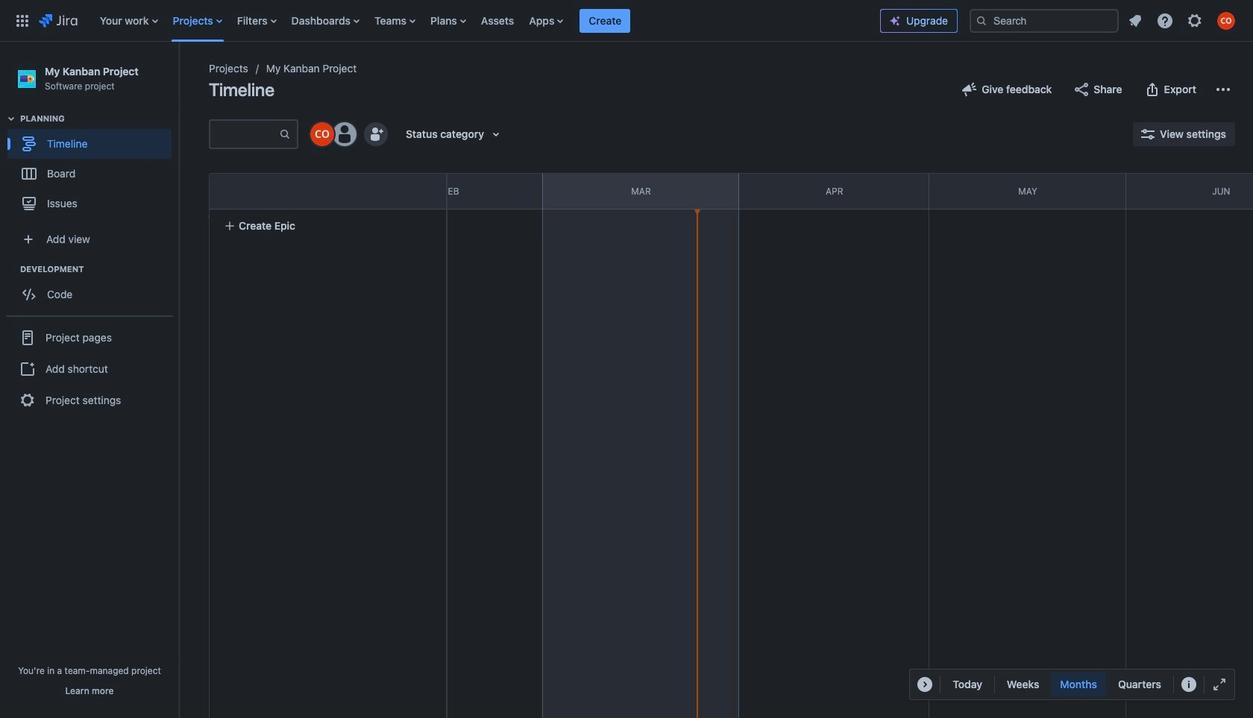Task type: describe. For each thing, give the bounding box(es) containing it.
planning image
[[2, 110, 20, 128]]

row group inside timeline grid
[[209, 173, 446, 210]]

1 horizontal spatial list
[[1123, 7, 1245, 34]]

development image
[[2, 261, 20, 279]]

primary element
[[9, 0, 881, 41]]

add people image
[[367, 125, 385, 143]]

sidebar element
[[0, 42, 179, 719]]

0 horizontal spatial list
[[92, 0, 881, 41]]

notifications image
[[1127, 12, 1145, 29]]

Search field
[[970, 9, 1120, 32]]

settings image
[[1187, 12, 1205, 29]]

help image
[[1157, 12, 1175, 29]]

heading for planning 'image'
[[20, 113, 178, 125]]

your profile and settings image
[[1218, 12, 1236, 29]]



Task type: vqa. For each thing, say whether or not it's contained in the screenshot.
open 'icon'
no



Task type: locate. For each thing, give the bounding box(es) containing it.
timeline grid
[[163, 173, 1254, 719]]

banner
[[0, 0, 1254, 42]]

search image
[[976, 15, 988, 26]]

appswitcher icon image
[[13, 12, 31, 29]]

enter full screen image
[[1211, 676, 1229, 694]]

column header
[[163, 174, 359, 209]]

jira image
[[39, 12, 77, 29], [39, 12, 77, 29]]

list item
[[580, 0, 631, 41]]

row
[[210, 174, 446, 210]]

export icon image
[[1144, 81, 1162, 99]]

heading for development icon
[[20, 264, 178, 276]]

Search timeline text field
[[210, 121, 279, 148]]

column header inside timeline grid
[[163, 174, 359, 209]]

row inside row group
[[210, 174, 446, 210]]

list
[[92, 0, 881, 41], [1123, 7, 1245, 34]]

1 heading from the top
[[20, 113, 178, 125]]

sidebar navigation image
[[163, 60, 196, 90]]

heading
[[20, 113, 178, 125], [20, 264, 178, 276]]

row group
[[209, 173, 446, 210]]

2 heading from the top
[[20, 264, 178, 276]]

0 vertical spatial heading
[[20, 113, 178, 125]]

None search field
[[970, 9, 1120, 32]]

group
[[7, 113, 178, 223], [7, 264, 178, 314], [6, 316, 173, 422], [999, 673, 1171, 697]]

1 vertical spatial heading
[[20, 264, 178, 276]]



